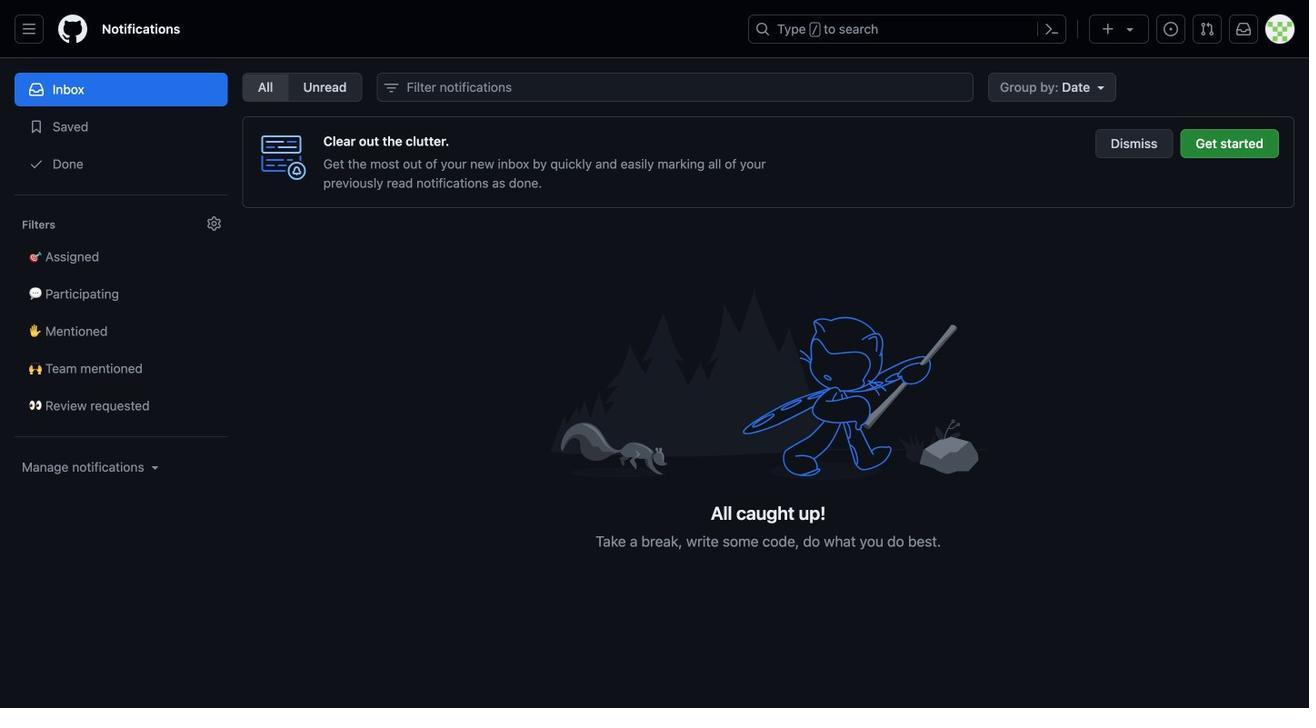 Task type: describe. For each thing, give the bounding box(es) containing it.
bookmark image
[[29, 120, 44, 134]]

check image
[[29, 157, 44, 171]]

homepage image
[[58, 15, 87, 44]]

command palette image
[[1045, 22, 1059, 36]]

customize filters image
[[207, 216, 222, 231]]

git pull request image
[[1200, 22, 1215, 36]]

plus image
[[1101, 22, 1116, 36]]

Filter notifications text field
[[377, 73, 974, 102]]

0 horizontal spatial triangle down image
[[148, 460, 163, 475]]

inbox image
[[29, 82, 44, 97]]

inbox zero image
[[550, 281, 987, 487]]



Task type: vqa. For each thing, say whether or not it's contained in the screenshot.
SYNCHRONIZE associated with use contextvar instead of threadlocal Test #895: Pull request #581 synchronize             by hramezani
no



Task type: locate. For each thing, give the bounding box(es) containing it.
notifications element
[[15, 58, 228, 627]]

triangle down image
[[1123, 22, 1138, 36]]

0 vertical spatial triangle down image
[[1094, 80, 1109, 95]]

triangle down image
[[1094, 80, 1109, 95], [148, 460, 163, 475]]

notifications image
[[1237, 22, 1251, 36]]

filter image
[[384, 81, 399, 95]]

1 horizontal spatial triangle down image
[[1094, 80, 1109, 95]]

issue opened image
[[1164, 22, 1179, 36]]

1 vertical spatial triangle down image
[[148, 460, 163, 475]]

None search field
[[377, 73, 974, 102]]



